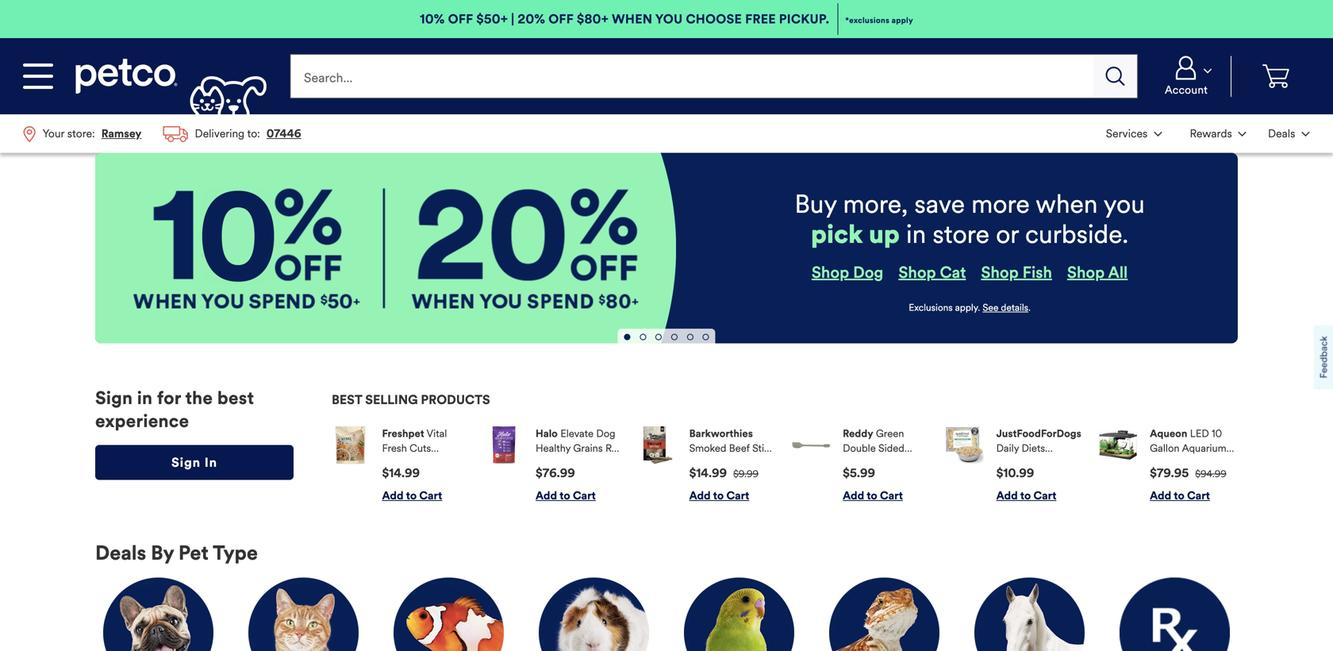 Task type: locate. For each thing, give the bounding box(es) containing it.
10% off when you spend $50+. 20% off when you spend $80+. image
[[133, 188, 639, 309]]

shop left cat
[[899, 263, 937, 282]]

off right 10%
[[448, 11, 473, 27]]

pickup.
[[779, 11, 830, 27]]

0 horizontal spatial in
[[137, 387, 153, 409]]

more
[[972, 188, 1030, 220]]

shop dog link
[[812, 263, 884, 282]]

.
[[1029, 302, 1031, 314]]

shop up see details link
[[982, 263, 1019, 282]]

0 vertical spatial when
[[612, 11, 653, 27]]

2 $14.99 from the left
[[690, 466, 727, 480]]

0 horizontal spatial you
[[656, 11, 683, 27]]

1 vertical spatial in
[[137, 387, 153, 409]]

fish
[[1023, 263, 1053, 282]]

in
[[907, 219, 927, 250], [137, 387, 153, 409]]

$50+
[[477, 11, 508, 27]]

Search search field
[[290, 54, 1094, 98]]

shop
[[812, 263, 850, 282], [899, 263, 937, 282], [982, 263, 1019, 282], [1068, 263, 1105, 282]]

3 shop from the left
[[982, 263, 1019, 282]]

shop for shop all
[[1068, 263, 1105, 282]]

dog
[[854, 263, 884, 282]]

$76.99
[[536, 466, 575, 480]]

in inside buy more, save more when you pick up in store or curbside.
[[907, 219, 927, 250]]

1 $14.99 list item from the left
[[332, 426, 470, 503]]

in right up
[[907, 219, 927, 250]]

when right more
[[1036, 188, 1098, 220]]

shop dog
[[812, 263, 884, 282]]

sign
[[95, 387, 133, 409], [172, 454, 201, 470]]

reptile deals image
[[830, 578, 940, 651]]

$79.95
[[1151, 466, 1190, 480]]

1 horizontal spatial when
[[1036, 188, 1098, 220]]

you up all
[[1104, 188, 1145, 220]]

$14.99 $9.99
[[690, 466, 759, 480]]

$14.99 left $9.99
[[690, 466, 727, 480]]

shop fish
[[982, 263, 1053, 282]]

4 shop from the left
[[1068, 263, 1105, 282]]

shop left dog
[[812, 263, 850, 282]]

when right '$80+'
[[612, 11, 653, 27]]

1 horizontal spatial $14.99 list item
[[639, 426, 778, 503]]

sign for sign in for the best experience
[[95, 387, 133, 409]]

in
[[205, 454, 218, 470]]

1 horizontal spatial in
[[907, 219, 927, 250]]

by
[[151, 541, 174, 565]]

1 horizontal spatial off
[[549, 11, 574, 27]]

off right 20%
[[549, 11, 574, 27]]

sign left in
[[172, 454, 201, 470]]

you
[[656, 11, 683, 27], [1104, 188, 1145, 220]]

0 horizontal spatial $14.99
[[382, 466, 420, 480]]

1 $14.99 from the left
[[382, 466, 420, 480]]

in inside sign in for the best experience
[[137, 387, 153, 409]]

$80+
[[577, 11, 609, 27]]

apply
[[892, 15, 914, 25]]

$14.99 list item
[[332, 426, 470, 503], [639, 426, 778, 503]]

|
[[511, 11, 515, 27]]

2 shop from the left
[[899, 263, 937, 282]]

sign for sign in
[[172, 454, 201, 470]]

1 vertical spatial you
[[1104, 188, 1145, 220]]

or
[[996, 219, 1019, 250]]

buy more, save more when you pick up in store or curbside.
[[795, 188, 1145, 250]]

sign in for the best experience
[[95, 387, 254, 432]]

sign in button
[[95, 445, 294, 480]]

0 horizontal spatial off
[[448, 11, 473, 27]]

you inside buy more, save more when you pick up in store or curbside.
[[1104, 188, 1145, 220]]

apply.
[[956, 302, 981, 314]]

$14.99
[[382, 466, 420, 480], [690, 466, 727, 480]]

choose
[[686, 11, 742, 27]]

you left choose
[[656, 11, 683, 27]]

sign up experience on the left of the page
[[95, 387, 133, 409]]

$10.99 list item
[[946, 426, 1085, 503]]

all
[[1109, 263, 1128, 282]]

off
[[448, 11, 473, 27], [549, 11, 574, 27]]

sign in
[[172, 454, 218, 470]]

best selling products
[[332, 392, 490, 408]]

sign in link
[[95, 445, 294, 480]]

0 horizontal spatial $14.99 list item
[[332, 426, 470, 503]]

1 vertical spatial sign
[[172, 454, 201, 470]]

in up experience on the left of the page
[[137, 387, 153, 409]]

dog deals image
[[103, 578, 214, 651]]

sign inside button
[[172, 454, 201, 470]]

exclusions apply. see details .
[[909, 302, 1031, 314]]

buy
[[795, 188, 837, 220]]

when
[[612, 11, 653, 27], [1036, 188, 1098, 220]]

0 vertical spatial sign
[[95, 387, 133, 409]]

shop for shop cat
[[899, 263, 937, 282]]

$76.99 list item
[[486, 426, 624, 503]]

1 horizontal spatial sign
[[172, 454, 201, 470]]

exclusions
[[909, 302, 953, 314]]

shop left all
[[1068, 263, 1105, 282]]

$5.99 list item
[[793, 426, 931, 503]]

shop for shop dog
[[812, 263, 850, 282]]

carat down icon 13 image
[[1204, 68, 1212, 73], [1155, 132, 1163, 137], [1239, 132, 1247, 137], [1302, 132, 1310, 137]]

carat down icon 13 button
[[1149, 56, 1225, 97], [1097, 116, 1172, 151], [1175, 116, 1256, 151], [1259, 116, 1320, 151]]

1 horizontal spatial $14.99
[[690, 466, 727, 480]]

list
[[13, 114, 312, 153], [1096, 114, 1321, 153], [332, 414, 1239, 516]]

1 horizontal spatial you
[[1104, 188, 1145, 220]]

0 horizontal spatial sign
[[95, 387, 133, 409]]

$14.99 down selling
[[382, 466, 420, 480]]

1 shop from the left
[[812, 263, 850, 282]]

deals by pet type
[[95, 541, 258, 565]]

10% off $50+ | 20% off $80+ when you choose free pickup.
[[420, 11, 830, 27]]

2 $14.99 list item from the left
[[639, 426, 778, 503]]

*exclusions apply
[[846, 15, 914, 25]]

0 vertical spatial in
[[907, 219, 927, 250]]

sign inside sign in for the best experience
[[95, 387, 133, 409]]

1 vertical spatial when
[[1036, 188, 1098, 220]]



Task type: vqa. For each thing, say whether or not it's contained in the screenshot.
1st Cart from the right
no



Task type: describe. For each thing, give the bounding box(es) containing it.
curbside.
[[1026, 219, 1129, 250]]

selling
[[365, 392, 418, 408]]

shop fish link
[[982, 263, 1053, 282]]

0 vertical spatial you
[[656, 11, 683, 27]]

store
[[933, 219, 990, 250]]

best
[[332, 392, 362, 408]]

*exclusions
[[846, 15, 890, 25]]

save
[[915, 188, 965, 220]]

details
[[1001, 302, 1029, 314]]

cat deals image
[[249, 578, 359, 651]]

see details link
[[983, 302, 1029, 314]]

2 off from the left
[[549, 11, 574, 27]]

$10.99
[[997, 466, 1035, 480]]

type
[[213, 541, 258, 565]]

shop cat
[[899, 263, 967, 282]]

free
[[746, 11, 776, 27]]

for
[[157, 387, 181, 409]]

pet pharmacy image
[[1120, 578, 1231, 651]]

1 off from the left
[[448, 11, 473, 27]]

shop all
[[1068, 263, 1128, 282]]

0 horizontal spatial when
[[612, 11, 653, 27]]

10%
[[420, 11, 445, 27]]

shop for shop fish
[[982, 263, 1019, 282]]

$5.99
[[843, 466, 876, 480]]

more,
[[844, 188, 908, 220]]

deals
[[95, 541, 146, 565]]

list containing $14.99
[[332, 414, 1239, 516]]

$14.99 for $14.99 $9.99
[[690, 466, 727, 480]]

small pet deals image
[[539, 578, 649, 651]]

up
[[869, 219, 900, 250]]

best
[[217, 387, 254, 409]]

when inside buy more, save more when you pick up in store or curbside.
[[1036, 188, 1098, 220]]

$9.99
[[734, 468, 759, 480]]

experience
[[95, 410, 189, 432]]

the
[[185, 387, 213, 409]]

bird deals image
[[684, 578, 795, 651]]

$79.95 list item
[[1100, 426, 1239, 503]]

fish deals image
[[394, 578, 504, 651]]

20%
[[518, 11, 546, 27]]

shop cat link
[[899, 263, 967, 282]]

see
[[983, 302, 999, 314]]

products
[[421, 392, 490, 408]]

cat
[[940, 263, 967, 282]]

$14.99 for $14.99
[[382, 466, 420, 480]]

pet
[[179, 541, 209, 565]]

farm and feed deals image
[[975, 578, 1085, 651]]

shop all link
[[1068, 263, 1128, 282]]

$79.95 $94.99
[[1151, 466, 1227, 480]]

search image
[[1107, 67, 1126, 86]]

$94.99
[[1196, 468, 1227, 480]]

pick
[[811, 219, 863, 250]]



